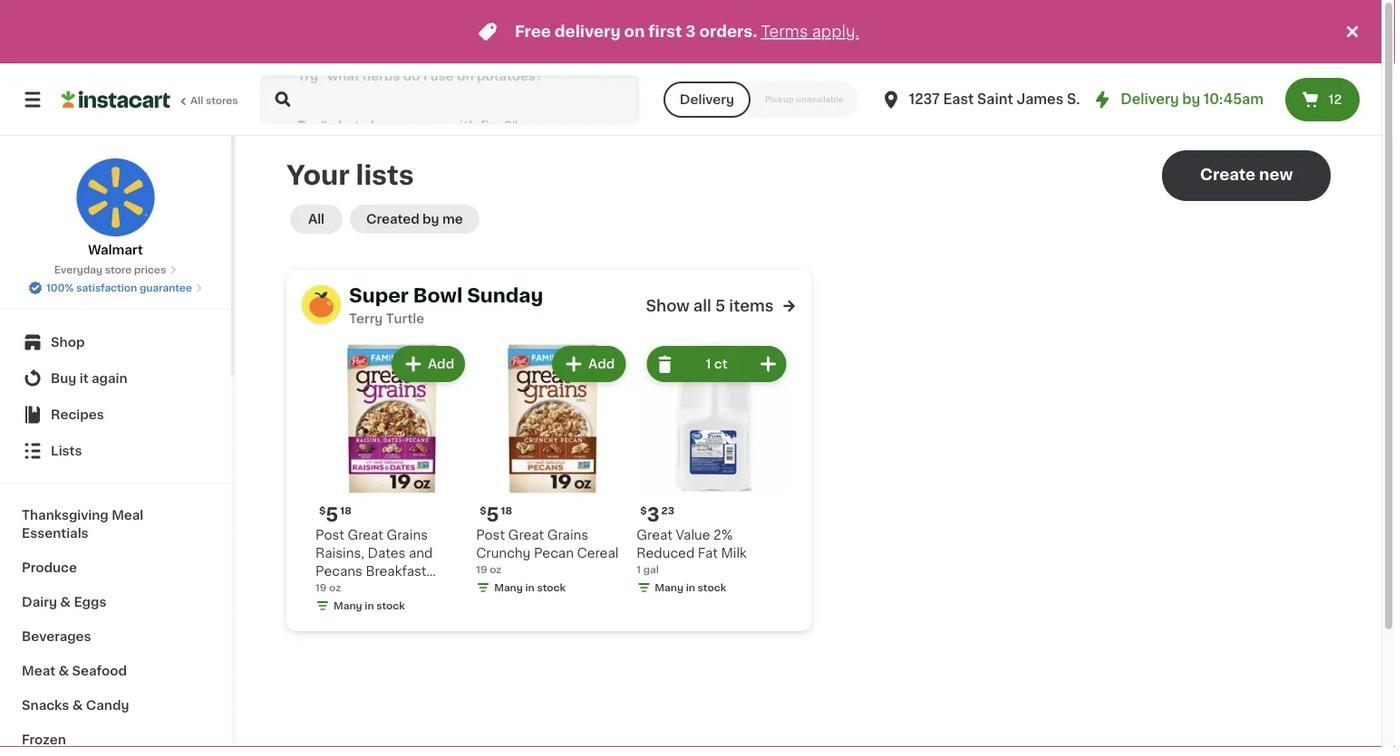 Task type: locate. For each thing, give the bounding box(es) containing it.
1 18 from the left
[[340, 506, 352, 516]]

1 horizontal spatial grains
[[547, 530, 589, 542]]

19 down pecans
[[315, 584, 327, 594]]

great inside the 'post great grains raisins, dates and pecans breakfast cereal'
[[348, 530, 383, 542]]

grains inside post great grains crunchy pecan cereal 19 oz
[[547, 530, 589, 542]]

add button for post great grains crunchy pecan cereal
[[554, 348, 624, 381]]

1 horizontal spatial many
[[494, 584, 523, 594]]

by inside delivery by 10:45am link
[[1182, 93, 1200, 106]]

1 product group from the left
[[315, 343, 469, 618]]

walmart
[[88, 244, 143, 257]]

many in stock for reduced
[[655, 584, 726, 594]]

1 horizontal spatial cereal
[[577, 548, 619, 560]]

1 horizontal spatial $ 5 18
[[480, 506, 512, 525]]

0 horizontal spatial all
[[190, 96, 203, 106]]

ct
[[714, 358, 728, 371]]

by left 10:45am
[[1182, 93, 1200, 106]]

again
[[92, 373, 128, 385]]

1 horizontal spatial add
[[588, 358, 615, 371]]

100% satisfaction guarantee
[[46, 283, 192, 293]]

3 right the first in the left of the page
[[686, 24, 696, 39]]

all stores link
[[62, 74, 239, 125]]

0 vertical spatial 19
[[476, 565, 487, 575]]

0 horizontal spatial grains
[[387, 530, 428, 542]]

0 horizontal spatial $ 5 18
[[319, 506, 352, 525]]

increment quantity of great value 2% reduced fat milk image
[[757, 354, 779, 375]]

grains up and
[[387, 530, 428, 542]]

show
[[646, 299, 690, 314]]

many for crunchy
[[494, 584, 523, 594]]

0 vertical spatial 3
[[686, 24, 696, 39]]

1 horizontal spatial many in stock
[[494, 584, 566, 594]]

grains
[[387, 530, 428, 542], [547, 530, 589, 542]]

1 horizontal spatial post
[[476, 530, 505, 542]]

0 horizontal spatial post
[[315, 530, 344, 542]]

0 horizontal spatial $
[[319, 506, 326, 516]]

$ for post great grains crunchy pecan cereal
[[480, 506, 486, 516]]

all left the stores
[[190, 96, 203, 106]]

add button for post great grains raisins, dates and pecans breakfast cereal
[[393, 348, 463, 381]]

0 horizontal spatial in
[[365, 602, 374, 612]]

all
[[693, 299, 712, 314]]

3
[[686, 24, 696, 39], [647, 506, 660, 525]]

many in stock down post great grains crunchy pecan cereal 19 oz
[[494, 584, 566, 594]]

0 horizontal spatial oz
[[329, 584, 341, 594]]

1237 east saint james street
[[909, 93, 1110, 106]]

delivery down free delivery on first 3 orders. terms apply.
[[680, 93, 734, 106]]

delivery button
[[664, 82, 751, 118]]

0 vertical spatial all
[[190, 96, 203, 106]]

1 horizontal spatial stock
[[537, 584, 566, 594]]

$ 5 18 up crunchy
[[480, 506, 512, 525]]

post up crunchy
[[476, 530, 505, 542]]

cereal
[[577, 548, 619, 560], [315, 584, 357, 597]]

$ up crunchy
[[480, 506, 486, 516]]

1 vertical spatial oz
[[329, 584, 341, 594]]

2 horizontal spatial great
[[637, 530, 673, 542]]

0 horizontal spatial 3
[[647, 506, 660, 525]]

& left candy
[[72, 700, 83, 713]]

turtle
[[386, 313, 425, 325]]

1237 east saint james street button
[[880, 74, 1110, 125]]

cereal right pecan
[[577, 548, 619, 560]]

2 horizontal spatial in
[[686, 584, 695, 594]]

1 left ct
[[706, 358, 711, 371]]

0 horizontal spatial 1
[[637, 565, 641, 575]]

1 add button from the left
[[393, 348, 463, 381]]

0 horizontal spatial product group
[[315, 343, 469, 618]]

1 horizontal spatial product group
[[476, 343, 629, 599]]

many in stock down "breakfast"
[[334, 602, 405, 612]]

1 horizontal spatial by
[[1182, 93, 1200, 106]]

all button
[[290, 205, 343, 234]]

1 horizontal spatial all
[[308, 213, 325, 226]]

many down gal
[[655, 584, 684, 594]]

oz down crunchy
[[490, 565, 502, 575]]

by for delivery
[[1182, 93, 1200, 106]]

0 horizontal spatial 19
[[315, 584, 327, 594]]

stock for fat
[[698, 584, 726, 594]]

2 add from the left
[[588, 358, 615, 371]]

0 horizontal spatial cereal
[[315, 584, 357, 597]]

2 grains from the left
[[547, 530, 589, 542]]

grains inside the 'post great grains raisins, dates and pecans breakfast cereal'
[[387, 530, 428, 542]]

great down $ 3 23
[[637, 530, 673, 542]]

2 horizontal spatial many
[[655, 584, 684, 594]]

many down crunchy
[[494, 584, 523, 594]]

in down post great grains crunchy pecan cereal 19 oz
[[525, 584, 535, 594]]

1 $ from the left
[[319, 506, 326, 516]]

stock
[[537, 584, 566, 594], [698, 584, 726, 594], [376, 602, 405, 612]]

service type group
[[664, 82, 858, 118]]

great inside post great grains crunchy pecan cereal 19 oz
[[508, 530, 544, 542]]

1 horizontal spatial $
[[480, 506, 486, 516]]

2 post from the left
[[476, 530, 505, 542]]

snacks & candy
[[22, 700, 129, 713]]

great up crunchy
[[508, 530, 544, 542]]

all inside 'button'
[[308, 213, 325, 226]]

1 horizontal spatial 18
[[501, 506, 512, 516]]

3 $ from the left
[[640, 506, 647, 516]]

1 horizontal spatial 3
[[686, 24, 696, 39]]

many down 19 oz on the left of page
[[334, 602, 362, 612]]

dairy & eggs
[[22, 597, 106, 609]]

satisfaction
[[76, 283, 137, 293]]

1 horizontal spatial great
[[508, 530, 544, 542]]

2 18 from the left
[[501, 506, 512, 516]]

2 add button from the left
[[554, 348, 624, 381]]

post
[[315, 530, 344, 542], [476, 530, 505, 542]]

& left eggs
[[60, 597, 71, 609]]

1
[[706, 358, 711, 371], [637, 565, 641, 575]]

3 great from the left
[[637, 530, 673, 542]]

delivery
[[1121, 93, 1179, 106], [680, 93, 734, 106]]

1 horizontal spatial 19
[[476, 565, 487, 575]]

3 product group from the left
[[637, 343, 790, 599]]

0 horizontal spatial add button
[[393, 348, 463, 381]]

19
[[476, 565, 487, 575], [315, 584, 327, 594]]

Search field
[[261, 76, 638, 123]]

thanksgiving meal essentials link
[[11, 499, 220, 551]]

2 horizontal spatial product group
[[637, 343, 790, 599]]

2 vertical spatial &
[[72, 700, 83, 713]]

in down "breakfast"
[[365, 602, 374, 612]]

2 $ from the left
[[480, 506, 486, 516]]

10:45am
[[1204, 93, 1264, 106]]

all down your
[[308, 213, 325, 226]]

0 vertical spatial 1
[[706, 358, 711, 371]]

cereal down pecans
[[315, 584, 357, 597]]

1 horizontal spatial in
[[525, 584, 535, 594]]

frozen link
[[11, 723, 220, 748]]

2 horizontal spatial $
[[640, 506, 647, 516]]

2 great from the left
[[508, 530, 544, 542]]

2 horizontal spatial stock
[[698, 584, 726, 594]]

add down 'super bowl sunday terry turtle'
[[428, 358, 454, 371]]

candy
[[86, 700, 129, 713]]

product group
[[315, 343, 469, 618], [476, 343, 629, 599], [637, 343, 790, 599]]

$ inside $ 3 23
[[640, 506, 647, 516]]

in
[[525, 584, 535, 594], [686, 584, 695, 594], [365, 602, 374, 612]]

1 grains from the left
[[387, 530, 428, 542]]

0 horizontal spatial by
[[423, 213, 439, 226]]

snacks & candy link
[[11, 689, 220, 723]]

2 horizontal spatial many in stock
[[655, 584, 726, 594]]

& right meat
[[58, 665, 69, 678]]

5 up raisins,
[[326, 506, 338, 525]]

$ for post great grains raisins, dates and pecans breakfast cereal
[[319, 506, 326, 516]]

create new
[[1200, 167, 1293, 183]]

1 horizontal spatial add button
[[554, 348, 624, 381]]

12
[[1329, 93, 1342, 106]]

meal
[[112, 510, 144, 522]]

& for meat
[[58, 665, 69, 678]]

1 horizontal spatial 5
[[486, 506, 499, 525]]

raisins,
[[315, 548, 364, 560]]

stock down pecan
[[537, 584, 566, 594]]

19 down crunchy
[[476, 565, 487, 575]]

0 vertical spatial oz
[[490, 565, 502, 575]]

19 oz
[[315, 584, 341, 594]]

&
[[60, 597, 71, 609], [58, 665, 69, 678], [72, 700, 83, 713]]

pecan
[[534, 548, 574, 560]]

great for crunchy
[[508, 530, 544, 542]]

1 horizontal spatial oz
[[490, 565, 502, 575]]

recipes
[[51, 409, 104, 422]]

1 add from the left
[[428, 358, 454, 371]]

created
[[366, 213, 419, 226]]

add button down turtle
[[393, 348, 463, 381]]

1 horizontal spatial delivery
[[1121, 93, 1179, 106]]

post for post great grains crunchy pecan cereal 19 oz
[[476, 530, 505, 542]]

1 vertical spatial &
[[58, 665, 69, 678]]

many for reduced
[[655, 584, 684, 594]]

1 vertical spatial 3
[[647, 506, 660, 525]]

1 left gal
[[637, 565, 641, 575]]

post great grains crunchy pecan cereal 19 oz
[[476, 530, 619, 575]]

0 horizontal spatial delivery
[[680, 93, 734, 106]]

all stores
[[190, 96, 238, 106]]

delivery right street
[[1121, 93, 1179, 106]]

your lists
[[286, 163, 414, 189]]

in down great value 2% reduced fat milk 1 gal
[[686, 584, 695, 594]]

great up dates
[[348, 530, 383, 542]]

create
[[1200, 167, 1256, 183]]

pecans
[[315, 566, 362, 579]]

stock down fat
[[698, 584, 726, 594]]

0 horizontal spatial great
[[348, 530, 383, 542]]

& for dairy
[[60, 597, 71, 609]]

$
[[319, 506, 326, 516], [480, 506, 486, 516], [640, 506, 647, 516]]

add button left remove great value 2% reduced fat milk icon
[[554, 348, 624, 381]]

breakfast
[[366, 566, 426, 579]]

many in stock down great value 2% reduced fat milk 1 gal
[[655, 584, 726, 594]]

stock down "breakfast"
[[376, 602, 405, 612]]

18 up crunchy
[[501, 506, 512, 516]]

0 horizontal spatial 5
[[326, 506, 338, 525]]

1 great from the left
[[348, 530, 383, 542]]

produce link
[[11, 551, 220, 586]]

post inside the 'post great grains raisins, dates and pecans breakfast cereal'
[[315, 530, 344, 542]]

0 horizontal spatial many
[[334, 602, 362, 612]]

None search field
[[259, 74, 640, 125]]

add for post great grains raisins, dates and pecans breakfast cereal
[[428, 358, 454, 371]]

post inside post great grains crunchy pecan cereal 19 oz
[[476, 530, 505, 542]]

5 right all
[[715, 299, 725, 314]]

by left me
[[423, 213, 439, 226]]

essentials
[[22, 528, 89, 540]]

1 vertical spatial by
[[423, 213, 439, 226]]

0 vertical spatial &
[[60, 597, 71, 609]]

18 up raisins,
[[340, 506, 352, 516]]

18 for post great grains raisins, dates and pecans breakfast cereal
[[340, 506, 352, 516]]

5 up crunchy
[[486, 506, 499, 525]]

post up raisins,
[[315, 530, 344, 542]]

oz down pecans
[[329, 584, 341, 594]]

1 post from the left
[[315, 530, 344, 542]]

0 vertical spatial cereal
[[577, 548, 619, 560]]

all
[[190, 96, 203, 106], [308, 213, 325, 226]]

1 vertical spatial 1
[[637, 565, 641, 575]]

2 $ 5 18 from the left
[[480, 506, 512, 525]]

0 horizontal spatial many in stock
[[334, 602, 405, 612]]

delivery inside button
[[680, 93, 734, 106]]

delivery by 10:45am
[[1121, 93, 1264, 106]]

thanksgiving
[[22, 510, 109, 522]]

19 inside post great grains crunchy pecan cereal 19 oz
[[476, 565, 487, 575]]

$ 5 18 for post great grains raisins, dates and pecans breakfast cereal
[[319, 506, 352, 525]]

many
[[494, 584, 523, 594], [655, 584, 684, 594], [334, 602, 362, 612]]

cereal inside the 'post great grains raisins, dates and pecans breakfast cereal'
[[315, 584, 357, 597]]

0 horizontal spatial 18
[[340, 506, 352, 516]]

1 inside great value 2% reduced fat milk 1 gal
[[637, 565, 641, 575]]

frozen
[[22, 734, 66, 747]]

oz
[[490, 565, 502, 575], [329, 584, 341, 594]]

orders.
[[699, 24, 757, 39]]

1 vertical spatial all
[[308, 213, 325, 226]]

$ for great value 2% reduced fat milk
[[640, 506, 647, 516]]

$ up raisins,
[[319, 506, 326, 516]]

james
[[1017, 93, 1064, 106]]

prices
[[134, 265, 166, 275]]

crunchy
[[476, 548, 531, 560]]

0 vertical spatial by
[[1182, 93, 1200, 106]]

$ 5 18 up raisins,
[[319, 506, 352, 525]]

$ left 23
[[640, 506, 647, 516]]

0 horizontal spatial add
[[428, 358, 454, 371]]

grains up pecan
[[547, 530, 589, 542]]

1 $ 5 18 from the left
[[319, 506, 352, 525]]

lists link
[[11, 433, 220, 470]]

3 left 23
[[647, 506, 660, 525]]

delivery for delivery
[[680, 93, 734, 106]]

0 horizontal spatial stock
[[376, 602, 405, 612]]

1 vertical spatial cereal
[[315, 584, 357, 597]]

great for raisins,
[[348, 530, 383, 542]]

fat
[[698, 548, 718, 560]]

add left remove great value 2% reduced fat milk icon
[[588, 358, 615, 371]]

by inside created by me button
[[423, 213, 439, 226]]



Task type: vqa. For each thing, say whether or not it's contained in the screenshot.
Info
no



Task type: describe. For each thing, give the bounding box(es) containing it.
1 ct
[[706, 358, 728, 371]]

lists
[[356, 163, 414, 189]]

stock for pecan
[[537, 584, 566, 594]]

created by me button
[[350, 205, 479, 234]]

3 inside limited time offer region
[[686, 24, 696, 39]]

23
[[661, 506, 674, 516]]

beverages
[[22, 631, 91, 644]]

me
[[442, 213, 463, 226]]

grains for dates
[[387, 530, 428, 542]]

apply.
[[812, 24, 859, 39]]

lists
[[51, 445, 82, 458]]

produce
[[22, 562, 77, 575]]

seafood
[[72, 665, 127, 678]]

gal
[[643, 565, 659, 575]]

great value 2% reduced fat milk 1 gal
[[637, 530, 747, 575]]

thanksgiving meal essentials
[[22, 510, 144, 540]]

remove great value 2% reduced fat milk image
[[654, 354, 676, 375]]

$ 5 18 for post great grains crunchy pecan cereal
[[480, 506, 512, 525]]

dairy & eggs link
[[11, 586, 220, 620]]

delivery for delivery by 10:45am
[[1121, 93, 1179, 106]]

100%
[[46, 283, 74, 293]]

everyday store prices
[[54, 265, 166, 275]]

stores
[[206, 96, 238, 106]]

create new button
[[1162, 150, 1331, 201]]

in for reduced
[[686, 584, 695, 594]]

items
[[729, 299, 774, 314]]

show all 5 items
[[646, 299, 774, 314]]

super bowl sunday terry turtle
[[349, 286, 543, 325]]

free delivery on first 3 orders. terms apply.
[[515, 24, 859, 39]]

milk
[[721, 548, 747, 560]]

value
[[676, 530, 710, 542]]

grains for pecan
[[547, 530, 589, 542]]

first
[[649, 24, 682, 39]]

instacart logo image
[[62, 89, 170, 111]]

recipes link
[[11, 397, 220, 433]]

terry
[[349, 313, 383, 325]]

1 vertical spatial 19
[[315, 584, 327, 594]]

meat & seafood link
[[11, 655, 220, 689]]

everyday store prices link
[[54, 263, 177, 277]]

reduced
[[637, 548, 695, 560]]

5 for post great grains crunchy pecan cereal
[[486, 506, 499, 525]]

bowl
[[413, 286, 463, 305]]

1237
[[909, 93, 940, 106]]

limited time offer region
[[0, 0, 1342, 63]]

all for all stores
[[190, 96, 203, 106]]

2 horizontal spatial 5
[[715, 299, 725, 314]]

shop link
[[11, 325, 220, 361]]

buy it again
[[51, 373, 128, 385]]

your
[[286, 163, 350, 189]]

18 for post great grains crunchy pecan cereal
[[501, 506, 512, 516]]

terms apply. link
[[761, 24, 859, 39]]

by for created
[[423, 213, 439, 226]]

many in stock for crunchy
[[494, 584, 566, 594]]

in for crunchy
[[525, 584, 535, 594]]

delivery by 10:45am link
[[1092, 89, 1264, 111]]

100% satisfaction guarantee button
[[28, 277, 203, 296]]

walmart link
[[76, 158, 155, 259]]

beverages link
[[11, 620, 220, 655]]

store
[[105, 265, 132, 275]]

1 horizontal spatial 1
[[706, 358, 711, 371]]

walmart logo image
[[76, 158, 155, 238]]

snacks
[[22, 700, 69, 713]]

delivery
[[555, 24, 621, 39]]

meat & seafood
[[22, 665, 127, 678]]

buy
[[51, 373, 76, 385]]

product group containing 3
[[637, 343, 790, 599]]

and
[[409, 548, 433, 560]]

$ 3 23
[[640, 506, 674, 525]]

post great grains raisins, dates and pecans breakfast cereal
[[315, 530, 433, 597]]

oz inside post great grains crunchy pecan cereal 19 oz
[[490, 565, 502, 575]]

dates
[[368, 548, 406, 560]]

2 product group from the left
[[476, 343, 629, 599]]

5 for post great grains raisins, dates and pecans breakfast cereal
[[326, 506, 338, 525]]

great inside great value 2% reduced fat milk 1 gal
[[637, 530, 673, 542]]

street
[[1067, 93, 1110, 106]]

add for post great grains crunchy pecan cereal
[[588, 358, 615, 371]]

east
[[943, 93, 974, 106]]

it
[[80, 373, 89, 385]]

shop
[[51, 336, 85, 349]]

meat
[[22, 665, 55, 678]]

guarantee
[[140, 283, 192, 293]]

3 inside product group
[[647, 506, 660, 525]]

new
[[1259, 167, 1293, 183]]

dairy
[[22, 597, 57, 609]]

on
[[624, 24, 645, 39]]

created by me
[[366, 213, 463, 226]]

saint
[[977, 93, 1013, 106]]

cereal inside post great grains crunchy pecan cereal 19 oz
[[577, 548, 619, 560]]

buy it again link
[[11, 361, 220, 397]]

& for snacks
[[72, 700, 83, 713]]

sunday
[[467, 286, 543, 305]]

super
[[349, 286, 409, 305]]

terms
[[761, 24, 808, 39]]

everyday
[[54, 265, 103, 275]]

post for post great grains raisins, dates and pecans breakfast cereal
[[315, 530, 344, 542]]

free
[[515, 24, 551, 39]]

12 button
[[1286, 78, 1360, 121]]

all for all
[[308, 213, 325, 226]]



